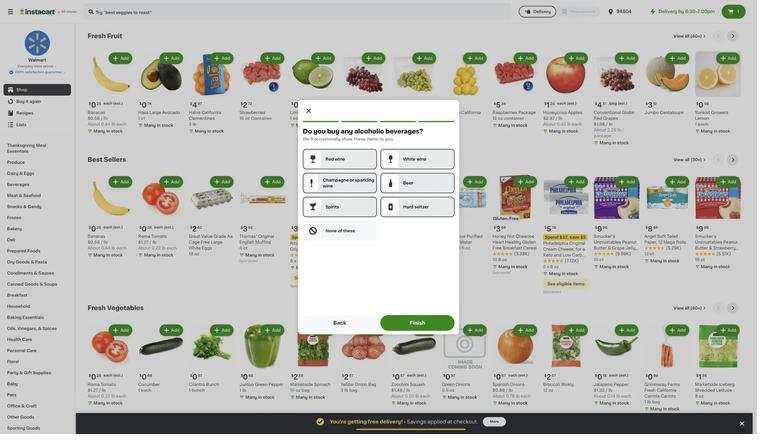Task type: describe. For each thing, give the bounding box(es) containing it.
$1.24 each (estimated) element
[[543, 100, 589, 110]]

great for great value purified drinking water 40 x 16.9 fl oz
[[442, 235, 454, 239]]

candy
[[28, 205, 42, 209]]

thomas' original english muffins 6 ct
[[240, 235, 274, 251]]

8 down lifestyle
[[550, 265, 553, 269]]

about inside the zucchini squash $1.48 / lb about 0.59 lb each
[[391, 395, 404, 399]]

care for health care
[[22, 338, 32, 342]]

each inside jalapeno pepper $1.32 / lb about 0.14 lb each
[[622, 395, 632, 399]]

best sellers
[[88, 157, 126, 163]]

walmart logo image
[[24, 30, 50, 56]]

tomato for the rightmost $0.28 each (estimated) element
[[151, 235, 167, 239]]

each inside $1.24 each (estimated) element
[[557, 102, 566, 106]]

$ inside $ 5 34
[[494, 102, 496, 106]]

bag inside the yellow onion bag 3 lb bag
[[368, 383, 376, 387]]

0.22 for bottom $0.28 each (estimated) element
[[101, 395, 110, 399]]

$ inside $ 0 28 each (est.)
[[89, 375, 91, 378]]

8 left 1.48
[[290, 259, 293, 263]]

bananas for 4
[[88, 111, 105, 115]]

3 item carousel region from the top
[[88, 303, 741, 416]]

each inside $ 0 87 each (est.)
[[407, 374, 416, 378]]

oz inside "great value grade aa cage free large white eggs 18 oz"
[[194, 252, 199, 256]]

$0.25 each (estimated) element for 2
[[88, 224, 134, 234]]

2 inside premium california lemons 2 lb bag
[[442, 122, 445, 127]]

& left spices
[[38, 327, 42, 331]]

gift
[[24, 372, 32, 376]]

delivery by 6:30-7:00pm link
[[649, 8, 715, 15]]

grapes inside conventional globe red grapes $1.98 / lb about 2.28 lb / package
[[603, 117, 618, 121]]

5 for $ 5 34
[[496, 102, 501, 109]]

eligible for 3
[[304, 277, 319, 281]]

roma tomato $1.27 / lb about 0.22 lb each for bottom $0.28 each (estimated) element
[[88, 383, 126, 399]]

2 carrots from the left
[[661, 395, 676, 399]]

add your shopping preferences element
[[298, 100, 459, 335]]

smucker's for smucker's uncrustables peanut butter & strawberry jam sandwich
[[695, 235, 717, 239]]

about inside spanish onions $0.88 / lb about 0.76 lb each
[[493, 395, 505, 399]]

$ 2 42
[[190, 226, 202, 233]]

other goods link
[[4, 412, 71, 423]]

cucumber
[[138, 383, 160, 387]]

1 inside cilantro bunch 1 bunch
[[189, 389, 191, 393]]

red inside add your shopping preferences 'element'
[[326, 157, 334, 161]]

/pkg
[[609, 102, 617, 106]]

1 horizontal spatial $0.28 each (estimated) element
[[138, 224, 184, 234]]

store
[[34, 65, 42, 68]]

items for 5
[[573, 282, 585, 286]]

original for cheese,
[[570, 242, 585, 246]]

red inside conventional globe red grapes $1.98 / lb about 2.28 lb / package
[[594, 117, 602, 121]]

lb inside the yellow onion bag 3 lb bag
[[344, 389, 348, 393]]

0 vertical spatial free
[[509, 217, 519, 221]]

beer
[[403, 181, 413, 185]]

$ inside $ 3 12
[[646, 102, 648, 106]]

onion
[[355, 383, 367, 387]]

x for 5
[[547, 265, 549, 269]]

1 inside 'cucumber 1 each'
[[138, 389, 140, 393]]

$0.87 each (estimated) element
[[391, 372, 437, 382]]

pepper inside jumbo green pepper 1 lb
[[269, 383, 284, 387]]

checkout.
[[454, 420, 479, 425]]

personal
[[7, 349, 25, 353]]

seedless inside sun harvest seedless red grapes $2.18 / lb about 2.4 lb / package
[[367, 111, 386, 115]]

grimmway farms fresh california carrots carrots 1 lb bag
[[645, 383, 680, 405]]

oz inside strawberries 16 oz container
[[245, 117, 250, 121]]

3 for $ 3 92
[[243, 226, 248, 233]]

/pkg (est.)
[[609, 102, 628, 106]]

& inside smucker's uncrustables peanut butter & strawberry jam sandwich
[[709, 246, 712, 251]]

package for green seedless grapes bag $1.98 / lb about 2.43 lb / package
[[391, 134, 409, 138]]

5 for $ 5 76
[[547, 226, 551, 233]]

25 for 2
[[97, 226, 101, 230]]

10 ct for smucker's uncrustables peanut butter & strawberry jam sandwich
[[695, 258, 705, 262]]

value for water
[[455, 235, 466, 239]]

0 inside $ 0 lime 42 1 each
[[294, 102, 299, 109]]

pepper inside jalapeno pepper $1.32 / lb about 0.14 lb each
[[614, 383, 629, 387]]

8 inside marketside iceberg shredded lettuce 8 oz
[[695, 395, 698, 399]]

4 for $ 4 97
[[192, 102, 197, 109]]

california inside the grimmway farms fresh california carrots carrots 1 lb bag
[[657, 389, 677, 393]]

$ inside $ 3 92
[[241, 226, 243, 230]]

& right dairy
[[19, 172, 23, 176]]

(40+) for 1
[[691, 307, 702, 311]]

68 for honey nut cheerios heart healthy gluten free breakfast cereal
[[501, 226, 506, 230]]

essentials inside thanksgiving meal essentials
[[7, 150, 29, 154]]

peanut for grape
[[622, 241, 637, 245]]

delivery for delivery
[[534, 10, 551, 14]]

marketside for 1
[[695, 383, 718, 387]]

package
[[518, 111, 536, 115]]

$ inside $ 2 28
[[291, 375, 294, 378]]

personal care link
[[4, 346, 71, 357]]

uncrustables for grape
[[594, 241, 621, 245]]

24
[[550, 102, 555, 106]]

2.4
[[354, 128, 361, 132]]

toilet
[[667, 235, 678, 239]]

breakfast link
[[4, 290, 71, 301]]

2 for strawberries
[[243, 102, 247, 109]]

raspberries
[[493, 111, 517, 115]]

98 for 1
[[702, 375, 707, 378]]

ritz
[[290, 242, 298, 246]]

prepared foods
[[7, 249, 40, 254]]

each (est.) for $0.25 each (estimated) element corresponding to 2
[[104, 226, 123, 229]]

3 inside the yellow onion bag 3 lb bag
[[341, 389, 344, 393]]

other
[[7, 416, 19, 420]]

about inside conventional globe red grapes $1.98 / lb about 2.28 lb / package
[[594, 128, 606, 132]]

oz down lifestyle
[[554, 265, 559, 269]]

18 inside $ 0 18 each (est.)
[[603, 375, 607, 378]]

each inside $ 0 18 each (est.)
[[609, 374, 618, 378]]

2 for great value grade aa cage free large white eggs
[[192, 226, 197, 233]]

(est.) inside $ 0 18 each (est.)
[[619, 374, 629, 378]]

view all (40+) for 0
[[674, 34, 702, 38]]

1 inside $1.24 each (estimated) element
[[547, 102, 550, 109]]

prepared foods link
[[4, 246, 71, 257]]

great value purified drinking water 40 x 16.9 fl oz
[[442, 235, 483, 251]]

spend $20, save $5
[[292, 236, 333, 240]]

oz right 10.8
[[502, 258, 507, 262]]

goods for dry
[[16, 261, 30, 265]]

see eligible items for 5
[[548, 282, 585, 286]]

1 inside 1 button
[[738, 10, 739, 14]]

86
[[653, 226, 658, 230]]

$ inside $ 1 24
[[545, 102, 547, 106]]

view all (40+) button for 1
[[672, 303, 709, 314]]

breakfast inside honey nut cheerios heart healthy gluten free breakfast cereal
[[503, 246, 522, 251]]

sandwich for grape
[[594, 252, 614, 256]]

container
[[504, 117, 524, 121]]

$0.58 for 2
[[88, 241, 100, 245]]

$2.18
[[341, 122, 352, 127]]

$0.67 each (estimated) element
[[493, 372, 539, 382]]

growers
[[711, 111, 729, 115]]

96 for smucker's uncrustables peanut butter & strawberry jam sandwich
[[704, 226, 709, 230]]

bag inside the grimmway farms fresh california carrots carrots 1 lb bag
[[652, 401, 660, 405]]

best
[[88, 157, 102, 163]]

each inside honeycrisp apples $2.87 / lb about 0.43 lb each
[[572, 122, 582, 127]]

baby
[[7, 383, 18, 387]]

lists link
[[4, 119, 71, 131]]

smucker's for smucker's uncrustables peanut butter & grape jelly sandwich
[[594, 235, 615, 239]]

97 up the green onions 5.5 oz
[[451, 375, 455, 378]]

$ inside $ 3 88
[[291, 226, 294, 230]]

cream
[[543, 248, 557, 252]]

sponsored badge image down 6 on the bottom left
[[240, 260, 257, 263]]

view for 0
[[674, 34, 684, 38]]

snacks & candy
[[7, 205, 42, 209]]

wine inside champagne or sparkling wine
[[323, 184, 333, 188]]

about inside jalapeno pepper $1.32 / lb about 0.14 lb each
[[594, 395, 606, 399]]

meat & seafood
[[7, 194, 41, 198]]

white inside "great value grade aa cage free large white eggs 18 oz"
[[189, 246, 201, 251]]

care for personal care
[[26, 349, 37, 353]]

other goods
[[7, 416, 34, 420]]

view all (40+) button for 0
[[672, 30, 709, 42]]

satisfaction
[[25, 71, 44, 74]]

spend for 3
[[292, 236, 306, 240]]

/ inside spanish onions $0.88 / lb about 0.76 lb each
[[506, 389, 508, 393]]

bounty
[[341, 235, 356, 239]]

sporting goods link
[[4, 423, 71, 435]]

$5 for 5
[[581, 236, 586, 240]]

ritz fresh stacks original crackers
[[290, 242, 325, 252]]

see for 3
[[295, 277, 303, 281]]

at
[[448, 420, 452, 425]]

each inside the zucchini squash $1.48 / lb about 0.59 lb each
[[420, 395, 430, 399]]

health care
[[7, 338, 32, 342]]

1 inside $ 0 lime 42 1 each
[[290, 117, 292, 121]]

about inside green seedless grapes bag $1.98 / lb about 2.43 lb / package
[[391, 128, 404, 132]]

many in stock inside the 'product' group
[[650, 259, 680, 263]]

view for 9
[[674, 158, 684, 162]]

spinach
[[314, 383, 331, 387]]

2.28
[[608, 128, 617, 132]]

many inside the 'product' group
[[650, 259, 662, 263]]

$ 0 25 for 4
[[89, 102, 101, 109]]

strawberries
[[240, 111, 265, 115]]

28 for 2
[[299, 375, 303, 378]]

$ 0 97 for cilantro bunch
[[190, 374, 202, 381]]

2 down lifestyle
[[543, 265, 546, 269]]

green inside jumbo green pepper 1 lb
[[255, 383, 268, 387]]

$ inside the $ 0 98
[[646, 375, 648, 378]]

save for 5
[[570, 236, 580, 240]]

hard
[[403, 205, 413, 209]]

each inside sunkist growers lemon 1 each
[[698, 122, 708, 127]]

baking essentials link
[[4, 313, 71, 324]]

grapes inside sun harvest seedless red grapes $2.18 / lb about 2.4 lb / package
[[350, 117, 365, 121]]

/ inside jalapeno pepper $1.32 / lb about 0.14 lb each
[[606, 389, 608, 393]]

& left 'candy'
[[23, 205, 27, 209]]

eligible for 5
[[557, 282, 572, 286]]

main content containing 0
[[76, 23, 753, 435]]

aa
[[227, 235, 233, 239]]

prepared
[[7, 249, 26, 254]]

oz inside marketside iceberg shredded lettuce 8 oz
[[699, 395, 704, 399]]

& left gift
[[19, 372, 23, 376]]

canned goods & soups
[[7, 283, 57, 287]]

oils, vinegars, & spices link
[[4, 324, 71, 335]]

sporting goods
[[7, 427, 40, 431]]

all stores link
[[20, 4, 77, 20]]

free inside honey nut cheerios heart healthy gluten free breakfast cereal
[[493, 246, 502, 251]]

$ 0 28
[[139, 226, 152, 233]]

broccoli
[[543, 383, 560, 387]]

x inside great value purified drinking water 40 x 16.9 fl oz
[[449, 246, 451, 251]]

roma tomato $1.27 / lb about 0.22 lb each for the rightmost $0.28 each (estimated) element
[[138, 235, 177, 251]]

10 for smucker's uncrustables peanut butter & strawberry jam sandwich
[[695, 258, 700, 262]]

each inside $ 0 28 each (est.)
[[104, 374, 112, 378]]

see eligible items button for 3
[[290, 274, 336, 284]]

x for 3
[[294, 259, 296, 263]]

shop
[[16, 88, 27, 92]]

$4.51 per package (estimated) element
[[594, 100, 640, 110]]

cage
[[189, 241, 200, 245]]

stock inside the 'product' group
[[668, 259, 680, 263]]

$ inside $ 0 28
[[139, 226, 142, 230]]

ct for smucker's uncrustables peanut butter & grape jelly sandwich
[[600, 258, 604, 262]]

view all (30+)
[[674, 158, 702, 162]]

(est.) inside $1.24 each (estimated) element
[[567, 102, 577, 106]]

floral link
[[4, 357, 71, 368]]

marketside for 2
[[290, 383, 313, 387]]

sponsored badge image down 10.8 oz at the bottom right of the page
[[493, 272, 510, 275]]

$ 0 lime 42 1 each
[[290, 102, 306, 121]]

oz inside raspberries package 12 oz container
[[498, 117, 503, 121]]

package inside sun harvest seedless red grapes $2.18 / lb about 2.4 lb / package
[[341, 134, 358, 138]]

bunch
[[192, 389, 205, 393]]

2 for yellow onion bag
[[344, 374, 349, 381]]

9 for smucker's uncrustables peanut butter & strawberry jam sandwich
[[699, 226, 704, 233]]

dry goods & pasta
[[7, 261, 47, 265]]

(est.) inside $ 0 67 each (est.)
[[518, 374, 528, 378]]

each inside spanish onions $0.88 / lb about 0.76 lb each
[[521, 395, 531, 399]]

6
[[240, 246, 242, 251]]

farms
[[668, 383, 680, 387]]

guarantee
[[45, 71, 62, 74]]

/ inside honeycrisp apples $2.87 / lb about 0.43 lb each
[[556, 117, 558, 121]]

$ 2 57 for yellow
[[342, 374, 354, 381]]

spanish onions $0.88 / lb about 0.76 lb each
[[493, 383, 531, 399]]

great for great value grade aa cage free large white eggs 18 oz
[[189, 235, 200, 239]]

product group containing 22
[[341, 175, 387, 265]]

bunch
[[206, 383, 219, 387]]

gluten
[[523, 241, 536, 245]]

lemon
[[695, 117, 709, 121]]

soft
[[657, 235, 666, 239]]

3 inside halos california clementines 3 lb
[[189, 122, 192, 127]]

onions for spanish
[[510, 383, 525, 387]]

sponsored badge image down 2 x 8 oz
[[543, 291, 561, 294]]

& left craft
[[21, 405, 25, 409]]

$0.88
[[493, 389, 505, 393]]

$ inside $ 22 bounty select-a-size paper towels
[[342, 226, 344, 230]]

seedless inside green seedless grapes bag $1.98 / lb about 2.43 lb / package
[[405, 111, 424, 115]]

bag inside green seedless grapes bag $1.98 / lb about 2.43 lb / package
[[407, 117, 415, 121]]

none
[[326, 229, 337, 233]]

honeycrisp apples $2.87 / lb about 0.43 lb each
[[543, 111, 583, 127]]

uncrustables for strawberry
[[695, 241, 723, 245]]

$1.98 for red
[[594, 122, 605, 127]]

carb
[[572, 253, 582, 258]]

soups
[[44, 283, 57, 287]]

1 vertical spatial $0.28 each (estimated) element
[[88, 372, 134, 382]]

dry goods & pasta link
[[4, 257, 71, 268]]

1 vertical spatial these
[[343, 229, 355, 233]]

bag inside marketside spinach 10 oz bag
[[302, 389, 310, 393]]

lb inside jumbo green pepper 1 lb
[[242, 389, 246, 393]]

champagne or sparkling wine
[[323, 178, 374, 188]]

towels
[[354, 241, 368, 245]]

$5 for 3
[[328, 236, 333, 240]]

bananas $0.58 / lb about 0.44 lb each for 2
[[88, 235, 126, 251]]

0 horizontal spatial breakfast
[[7, 294, 27, 298]]

$ inside $ 0 lime 42 1 each
[[291, 102, 294, 106]]

jumbo for jumbo green pepper 1 lb
[[240, 383, 254, 387]]

fl
[[462, 246, 465, 251]]

8 inside the 'product' group
[[648, 226, 653, 233]]

goods for canned
[[25, 283, 39, 287]]

do
[[303, 128, 312, 134]]

cantaloupe
[[660, 111, 684, 115]]

white inside add your shopping preferences 'element'
[[403, 157, 416, 161]]

& left soups
[[40, 283, 43, 287]]

12 inside "angel soft toilet paper, 12 mega rolls"
[[658, 241, 663, 245]]

$32,
[[560, 236, 569, 240]]

lemons
[[442, 117, 459, 121]]

12 down paper,
[[645, 252, 649, 256]]

walmart link
[[24, 30, 50, 63]]



Task type: vqa. For each thing, say whether or not it's contained in the screenshot.


Task type: locate. For each thing, give the bounding box(es) containing it.
98
[[654, 375, 658, 378], [702, 375, 707, 378]]

each (est.) for the rightmost $0.28 each (estimated) element
[[154, 226, 174, 229]]

2 96 from the left
[[704, 226, 709, 230]]

2 view all (40+) from the top
[[674, 307, 702, 311]]

vinegars,
[[17, 327, 37, 331]]

view inside popup button
[[674, 158, 684, 162]]

9 for smucker's uncrustables peanut butter & grape jelly sandwich
[[597, 226, 602, 233]]

12 for 3
[[653, 102, 657, 106]]

2 grapes from the left
[[603, 117, 618, 121]]

1 all from the top
[[685, 34, 690, 38]]

1 vertical spatial items
[[320, 277, 332, 281]]

items for 3
[[320, 277, 332, 281]]

butter
[[594, 246, 607, 251], [695, 246, 708, 251]]

1 horizontal spatial breakfast
[[503, 246, 522, 251]]

everyday
[[17, 65, 33, 68]]

0.43
[[557, 122, 566, 127]]

$ inside $ 0 18 each (est.)
[[595, 375, 597, 378]]

package down 2.4 on the top of page
[[341, 134, 358, 138]]

product group
[[88, 51, 134, 136], [138, 51, 184, 130], [189, 51, 235, 136], [240, 51, 286, 122], [290, 51, 336, 130], [341, 51, 387, 147], [391, 51, 437, 147], [442, 51, 488, 127], [493, 51, 539, 130], [543, 51, 589, 136], [594, 51, 640, 147], [645, 51, 691, 116], [695, 51, 741, 136], [88, 175, 134, 260], [138, 175, 184, 260], [189, 175, 235, 257], [240, 175, 286, 265], [290, 175, 336, 290], [341, 175, 387, 265], [391, 175, 437, 260], [442, 175, 488, 251], [493, 175, 539, 277], [543, 175, 589, 296], [594, 175, 640, 271], [645, 175, 691, 265], [695, 175, 741, 271], [88, 324, 134, 408], [138, 324, 184, 394], [189, 324, 235, 394], [240, 324, 286, 402], [290, 324, 336, 402], [341, 324, 387, 394], [391, 324, 437, 408], [442, 324, 488, 402], [493, 324, 539, 408], [543, 324, 589, 394], [594, 324, 640, 408], [645, 324, 691, 414], [695, 324, 741, 408]]

3 left 88 at bottom
[[294, 226, 298, 233]]

$0.25 each (estimated) element for 4
[[88, 100, 134, 110]]

57
[[349, 375, 354, 378], [552, 375, 556, 378]]

shop link
[[4, 84, 71, 96]]

28 for 0
[[147, 226, 152, 230]]

ct for angel soft toilet paper, 12 mega rolls
[[650, 252, 654, 256]]

98 inside the $ 0 98
[[654, 375, 658, 378]]

9 up smucker's uncrustables peanut butter & grape jelly sandwich
[[597, 226, 602, 233]]

dairy & eggs link
[[4, 168, 71, 179]]

$ inside $ 2 42
[[190, 226, 192, 230]]

see down '8 x 1.48 oz'
[[295, 277, 303, 281]]

ct inside thomas' original english muffins 6 ct
[[243, 246, 248, 251]]

0 vertical spatial $0.58
[[88, 117, 100, 121]]

beverages?
[[385, 128, 423, 134]]

1 horizontal spatial $5
[[581, 236, 586, 240]]

goods down condiments & sauces
[[25, 283, 39, 287]]

items inside the do you buy any alcoholic beverages? we'll occasionally show these items to you.
[[367, 137, 378, 141]]

california inside halos california clementines 3 lb
[[202, 111, 221, 115]]

1 inside hass large avocado 1 ct
[[138, 117, 140, 121]]

97 inside $ 4 97
[[198, 102, 202, 106]]

0 horizontal spatial $1.98
[[391, 122, 403, 127]]

8 down shredded
[[695, 395, 698, 399]]

each (est.) for $1.24 each (estimated) element
[[557, 102, 577, 106]]

(40+)
[[691, 34, 702, 38], [691, 307, 702, 311]]

16.9
[[452, 246, 461, 251]]

ct down hass
[[141, 117, 145, 121]]

0.22 down $ 0 28
[[152, 246, 161, 251]]

$ 3 12
[[646, 102, 657, 109]]

each inside 'cucumber 1 each'
[[141, 389, 151, 393]]

large inside "great value grade aa cage free large white eggs 18 oz"
[[211, 241, 223, 245]]

1 seedless from the left
[[367, 111, 386, 115]]

value up the water
[[455, 235, 466, 239]]

(30+)
[[691, 158, 702, 162]]

0 horizontal spatial eggs
[[24, 172, 34, 176]]

$ inside $ 2 72
[[241, 102, 243, 106]]

1 9 from the left
[[597, 226, 602, 233]]

2 marketside from the left
[[695, 383, 718, 387]]

3 grapes from the left
[[391, 117, 406, 121]]

tomato down $ 0 28
[[151, 235, 167, 239]]

$ inside $ 0 67 each (est.)
[[494, 375, 496, 378]]

office & craft link
[[4, 401, 71, 412]]

1 marketside from the left
[[290, 383, 313, 387]]

2 great from the left
[[442, 235, 454, 239]]

x left 1.48
[[294, 259, 296, 263]]

68
[[501, 226, 506, 230], [147, 375, 152, 378], [249, 375, 253, 378]]

0 vertical spatial all
[[685, 34, 690, 38]]

package down 2.28
[[594, 134, 612, 138]]

white down cage
[[189, 246, 201, 251]]

pepper
[[614, 383, 629, 387], [269, 383, 284, 387]]

1 (40+) from the top
[[691, 34, 702, 38]]

2 9 from the left
[[699, 226, 704, 233]]

2 $ 0 68 from the left
[[241, 374, 253, 381]]

1 sandwich from the left
[[594, 252, 614, 256]]

1 horizontal spatial great
[[442, 235, 454, 239]]

for
[[576, 248, 582, 252]]

all inside view all (30+) popup button
[[685, 158, 690, 162]]

$ 0 68 for jumbo green pepper
[[241, 374, 253, 381]]

onions inside spanish onions $0.88 / lb about 0.76 lb each
[[510, 383, 525, 387]]

view all (30+) button
[[672, 154, 709, 166]]

16
[[240, 117, 244, 121]]

see eligible items button down 2 x 8 oz
[[543, 279, 589, 289]]

these inside the do you buy any alcoholic beverages? we'll occasionally show these items to you.
[[354, 137, 366, 141]]

2 4 from the left
[[597, 102, 602, 109]]

1 vertical spatial (40+)
[[691, 307, 702, 311]]

28 inside $ 2 28
[[299, 375, 303, 378]]

$ 9 96 for smucker's uncrustables peanut butter & strawberry jam sandwich
[[696, 226, 709, 233]]

0 horizontal spatial eligible
[[304, 277, 319, 281]]

2 horizontal spatial x
[[547, 265, 549, 269]]

3 up jumbo cantaloupe
[[648, 102, 653, 109]]

1 $ 0 97 from the left
[[190, 374, 202, 381]]

meal
[[36, 144, 46, 148]]

green inside the green onions 5.5 oz
[[442, 383, 455, 387]]

1 vertical spatial roma tomato $1.27 / lb about 0.22 lb each
[[88, 383, 126, 399]]

great inside great value purified drinking water 40 x 16.9 fl oz
[[442, 235, 454, 239]]

0 vertical spatial bag
[[407, 117, 415, 121]]

1 horizontal spatial bag
[[407, 117, 415, 121]]

carrots down grimmway
[[645, 395, 660, 399]]

1 horizontal spatial eggs
[[202, 246, 212, 251]]

see eligible items button for 5
[[543, 279, 589, 289]]

1 horizontal spatial 10
[[594, 258, 599, 262]]

1 onions from the left
[[456, 383, 470, 387]]

98 for 0
[[654, 375, 658, 378]]

butter right a
[[594, 246, 607, 251]]

tomato down $ 0 28 each (est.) at the left of the page
[[101, 383, 116, 387]]

3 all from the top
[[685, 307, 690, 311]]

97 up cilantro
[[198, 375, 202, 378]]

2 57 from the left
[[552, 375, 556, 378]]

care inside "personal care" link
[[26, 349, 37, 353]]

carrots down the farms
[[661, 395, 676, 399]]

cereal
[[523, 246, 537, 251]]

bananas
[[88, 111, 105, 115], [88, 235, 105, 239]]

2 bananas from the top
[[88, 235, 105, 239]]

each (est.) for 4's $0.25 each (estimated) element
[[104, 102, 123, 106]]

sponsored badge image down '8 x 1.48 oz'
[[290, 285, 308, 288]]

2 $ 9 96 from the left
[[696, 226, 709, 233]]

0 horizontal spatial grapes
[[350, 117, 365, 121]]

1 bananas from the top
[[88, 111, 105, 115]]

1 vertical spatial 42
[[197, 226, 202, 230]]

0 horizontal spatial value
[[201, 235, 213, 239]]

97 for 0
[[198, 375, 202, 378]]

2 vertical spatial x
[[547, 265, 549, 269]]

2 view all (40+) button from the top
[[672, 303, 709, 314]]

1 $5 from the left
[[328, 236, 333, 240]]

uncrustables up jam
[[695, 241, 723, 245]]

see for 5
[[548, 282, 556, 286]]

oz inside marketside spinach 10 oz bag
[[296, 389, 301, 393]]

$ 0 97 for green onions
[[443, 374, 455, 381]]

marketside
[[290, 383, 313, 387], [695, 383, 718, 387]]

1 button
[[722, 5, 746, 19]]

$5.63 element
[[442, 224, 488, 234]]

2
[[243, 102, 247, 109], [442, 122, 445, 127], [192, 226, 197, 233], [543, 265, 546, 269], [344, 374, 349, 381], [294, 374, 298, 381], [547, 374, 551, 381]]

$ inside $ 0 58
[[696, 102, 699, 106]]

oz inside the green onions 5.5 oz
[[450, 389, 455, 393]]

california inside premium california lemons 2 lb bag
[[461, 111, 481, 115]]

1 horizontal spatial $ 0 68
[[241, 374, 253, 381]]

spirits
[[326, 205, 339, 209]]

12 for package
[[493, 117, 497, 121]]

28 inside $ 0 28 each (est.)
[[97, 375, 101, 378]]

eligible down 1.48
[[304, 277, 319, 281]]

$1.98 up beverages?
[[391, 122, 403, 127]]

1 horizontal spatial see eligible items
[[548, 282, 585, 286]]

oz right 5.5
[[450, 389, 455, 393]]

1 vertical spatial tomato
[[101, 383, 116, 387]]

goods down other goods link
[[26, 427, 40, 431]]

see down 2 x 8 oz
[[548, 282, 556, 286]]

2 spend from the left
[[545, 236, 559, 240]]

97 for 2
[[198, 102, 202, 106]]

large inside hass large avocado 1 ct
[[150, 111, 161, 115]]

$ 0 97 up cilantro
[[190, 374, 202, 381]]

cilantro
[[189, 383, 205, 387]]

0 horizontal spatial 0.22
[[101, 395, 110, 399]]

peanut inside smucker's uncrustables peanut butter & grape jelly sandwich
[[622, 241, 637, 245]]

essentials up oils, vinegars, & spices
[[23, 316, 44, 320]]

5 left 34
[[496, 102, 501, 109]]

0 vertical spatial view all (40+)
[[674, 34, 702, 38]]

$5 down none
[[328, 236, 333, 240]]

100%
[[15, 71, 24, 74]]

& left the strawberry
[[709, 246, 712, 251]]

1 bananas $0.58 / lb about 0.44 lb each from the top
[[88, 111, 126, 127]]

2 package from the left
[[594, 134, 612, 138]]

1 view all (40+) button from the top
[[672, 30, 709, 42]]

1 horizontal spatial jumbo
[[645, 111, 659, 115]]

1 horizontal spatial package
[[391, 134, 409, 138]]

/ inside the zucchini squash $1.48 / lb about 0.59 lb each
[[404, 389, 405, 393]]

1 smucker's from the left
[[594, 235, 615, 239]]

1 vertical spatial eligible
[[557, 282, 572, 286]]

1 save from the left
[[317, 236, 327, 240]]

0 horizontal spatial carrots
[[645, 395, 660, 399]]

sandwich down the strawberry
[[705, 252, 725, 256]]

bag inside premium california lemons 2 lb bag
[[451, 122, 459, 127]]

2 left the '72'
[[243, 102, 247, 109]]

fresh left fruit
[[88, 33, 106, 39]]

5 left the 76
[[547, 226, 551, 233]]

care inside health care link
[[22, 338, 32, 342]]

42 inside $ 0 lime 42 1 each
[[301, 111, 306, 115]]

1 0.44 from the top
[[101, 122, 111, 127]]

lb inside premium california lemons 2 lb bag
[[446, 122, 450, 127]]

delivery for delivery by 6:30-7:00pm
[[659, 9, 678, 14]]

18 inside "great value grade aa cage free large white eggs 18 oz"
[[189, 252, 193, 256]]

2 smucker's from the left
[[695, 235, 717, 239]]

2.43
[[405, 128, 414, 132]]

red down occasionally
[[326, 157, 334, 161]]

1 horizontal spatial $ 2 57
[[545, 374, 556, 381]]

1 horizontal spatial 96
[[704, 226, 709, 230]]

peanut up the strawberry
[[724, 241, 738, 245]]

sandwich for strawberry
[[705, 252, 725, 256]]

1 10 ct from the left
[[594, 258, 604, 262]]

0 horizontal spatial bag
[[368, 383, 376, 387]]

large down grade
[[211, 241, 223, 245]]

about inside sun harvest seedless red grapes $2.18 / lb about 2.4 lb / package
[[341, 128, 353, 132]]

grapes inside green seedless grapes bag $1.98 / lb about 2.43 lb / package
[[391, 117, 406, 121]]

0 horizontal spatial free
[[201, 241, 210, 245]]

smucker's inside smucker's uncrustables peanut butter & strawberry jam sandwich
[[695, 235, 717, 239]]

1 horizontal spatial grapes
[[391, 117, 406, 121]]

2 vertical spatial items
[[573, 282, 585, 286]]

1 carrots from the left
[[645, 395, 660, 399]]

oz right 1.48
[[307, 259, 312, 263]]

2 pepper from the left
[[269, 383, 284, 387]]

1 vertical spatial see
[[548, 282, 556, 286]]

california for premium california lemons 2 lb bag
[[461, 111, 481, 115]]

applied
[[428, 420, 446, 425]]

$ inside $ 4 51
[[595, 102, 597, 106]]

white
[[403, 157, 416, 161], [189, 246, 201, 251]]

2 bananas $0.58 / lb about 0.44 lb each from the top
[[88, 235, 126, 251]]

$0.28 each (estimated) element
[[138, 224, 184, 234], [88, 372, 134, 382]]

1 horizontal spatial 42
[[301, 111, 306, 115]]

eligible down 2 x 8 oz
[[557, 282, 572, 286]]

2 0.44 from the top
[[101, 246, 111, 251]]

$ 9 96
[[595, 226, 608, 233], [696, 226, 709, 233]]

goods up sporting goods
[[20, 416, 34, 420]]

$1.27 for bottom $0.28 each (estimated) element
[[88, 389, 98, 393]]

0.22
[[152, 246, 161, 251], [101, 395, 110, 399]]

fresh inside the grimmway farms fresh california carrots carrots 1 lb bag
[[645, 389, 656, 393]]

stacks
[[312, 242, 325, 246]]

california for halos california clementines 3 lb
[[202, 111, 221, 115]]

1 horizontal spatial tomato
[[151, 235, 167, 239]]

2 (40+) from the top
[[691, 307, 702, 311]]

3 view from the top
[[674, 307, 684, 311]]

each (est.)
[[104, 102, 123, 106], [557, 102, 577, 106], [104, 226, 123, 229], [154, 226, 174, 229]]

x right 40 at the right of page
[[449, 246, 451, 251]]

original inside philadelphia original cream cheese, for a keto and low carb lifestyle
[[570, 242, 585, 246]]

0 horizontal spatial $0.28 each (estimated) element
[[88, 372, 134, 382]]

fresh inside ritz fresh stacks original crackers
[[299, 242, 310, 246]]

1 $0.58 from the top
[[88, 117, 100, 121]]

oz right fl
[[466, 246, 470, 251]]

$5
[[328, 236, 333, 240], [581, 236, 586, 240]]

68 for cucumber
[[147, 375, 152, 378]]

2 25 from the top
[[97, 226, 101, 230]]

0 horizontal spatial see eligible items
[[295, 277, 332, 281]]

2 view from the top
[[674, 158, 684, 162]]

88
[[299, 226, 304, 230]]

value left grade
[[201, 235, 213, 239]]

seltzer
[[414, 205, 429, 209]]

12 for wokly
[[543, 389, 548, 393]]

2 horizontal spatial red
[[594, 117, 602, 121]]

(9.99k)
[[616, 252, 631, 256]]

0.22 for the rightmost $0.28 each (estimated) element
[[152, 246, 161, 251]]

1 horizontal spatial items
[[367, 137, 378, 141]]

2 10 ct from the left
[[695, 258, 705, 262]]

condiments & sauces
[[7, 272, 54, 276]]

2 $ 0 25 from the top
[[89, 226, 101, 233]]

peanut for strawberry
[[724, 241, 738, 245]]

$ 9 96 up smucker's uncrustables peanut butter & strawberry jam sandwich
[[696, 226, 709, 233]]

1 view all (40+) from the top
[[674, 34, 702, 38]]

1 $ 9 96 from the left
[[595, 226, 608, 233]]

bag
[[451, 122, 459, 127], [349, 389, 357, 393], [302, 389, 310, 393], [652, 401, 660, 405]]

0 horizontal spatial 5
[[496, 102, 501, 109]]

0.44 for 2
[[101, 246, 111, 251]]

0 horizontal spatial 96
[[603, 226, 608, 230]]

each inside $ 0 67 each (est.)
[[508, 374, 517, 378]]

jumbo for jumbo cantaloupe
[[645, 111, 659, 115]]

0 horizontal spatial california
[[202, 111, 221, 115]]

1 57 from the left
[[349, 375, 354, 378]]

bakery link
[[4, 224, 71, 235]]

0 horizontal spatial red
[[326, 157, 334, 161]]

10 ct down smucker's uncrustables peanut butter & grape jelly sandwich
[[594, 258, 604, 262]]

value for cage
[[201, 235, 213, 239]]

$ 0 28 each (est.)
[[89, 374, 123, 381]]

onions for green
[[456, 383, 470, 387]]

uncrustables inside smucker's uncrustables peanut butter & strawberry jam sandwich
[[695, 241, 723, 245]]

40
[[442, 246, 448, 251]]

4 left 51
[[597, 102, 602, 109]]

2 seedless from the left
[[405, 111, 424, 115]]

instacart logo image
[[20, 8, 55, 15]]

red down conventional
[[594, 117, 602, 121]]

2 horizontal spatial items
[[573, 282, 585, 286]]

68 up cucumber
[[147, 375, 152, 378]]

1 $0.25 each (estimated) element from the top
[[88, 100, 134, 110]]

office
[[7, 405, 20, 409]]

2 horizontal spatial 68
[[501, 226, 506, 230]]

1 $ 0 68 from the left
[[139, 374, 152, 381]]

8 left 86
[[648, 226, 653, 233]]

1 $ 0 25 from the top
[[89, 102, 101, 109]]

lists
[[16, 123, 26, 127]]

(40+) for 0
[[691, 34, 702, 38]]

1 butter from the left
[[594, 246, 607, 251]]

sparkling
[[355, 178, 374, 182]]

green for grapes
[[391, 111, 404, 115]]

2 value from the left
[[455, 235, 466, 239]]

0 horizontal spatial 98
[[654, 375, 658, 378]]

76
[[552, 226, 556, 230]]

0 vertical spatial roma tomato $1.27 / lb about 0.22 lb each
[[138, 235, 177, 251]]

1 great from the left
[[189, 235, 200, 239]]

all for 9
[[685, 158, 690, 162]]

red inside sun harvest seedless red grapes $2.18 / lb about 2.4 lb / package
[[341, 117, 349, 121]]

2 horizontal spatial green
[[442, 383, 455, 387]]

1 uncrustables from the left
[[594, 241, 621, 245]]

all for 0
[[685, 34, 690, 38]]

see eligible items down 1.48
[[295, 277, 332, 281]]

bag inside the yellow onion bag 3 lb bag
[[349, 389, 357, 393]]

bananas for 2
[[88, 235, 105, 239]]

these
[[354, 137, 366, 141], [343, 229, 355, 233]]

0 vertical spatial roma
[[138, 235, 150, 239]]

fresh down $20,
[[299, 242, 310, 246]]

clementines
[[189, 117, 215, 121]]

main content
[[76, 23, 753, 435]]

& right meat on the top
[[19, 194, 22, 198]]

0 horizontal spatial roma
[[88, 383, 100, 387]]

1 horizontal spatial california
[[461, 111, 481, 115]]

18 up the jalapeno
[[603, 375, 607, 378]]

98 inside $ 1 98
[[702, 375, 707, 378]]

$ 9 96 for smucker's uncrustables peanut butter & grape jelly sandwich
[[595, 226, 608, 233]]

0 vertical spatial tomato
[[151, 235, 167, 239]]

1 4 from the left
[[192, 102, 197, 109]]

3 package from the left
[[391, 134, 409, 138]]

service type group
[[519, 6, 600, 18]]

thanksgiving
[[7, 144, 35, 148]]

$ 2 57 up yellow
[[342, 374, 354, 381]]

lb inside the grimmway farms fresh california carrots carrots 1 lb bag
[[647, 401, 651, 405]]

25
[[97, 102, 101, 106], [97, 226, 101, 230]]

0 horizontal spatial $1.27
[[88, 389, 98, 393]]

great inside "great value grade aa cage free large white eggs 18 oz"
[[189, 235, 200, 239]]

1 vertical spatial 0.22
[[101, 395, 110, 399]]

3 for $ 3 88
[[294, 226, 298, 233]]

0 vertical spatial breakfast
[[503, 246, 522, 251]]

more button
[[483, 418, 506, 427]]

oz down $ 2 28
[[296, 389, 301, 393]]

care up floral link
[[26, 349, 37, 353]]

2 peanut from the left
[[724, 241, 738, 245]]

1 inside jumbo green pepper 1 lb
[[240, 389, 241, 393]]

$ inside $ 5 76
[[545, 226, 547, 230]]

(est.) inside $ 0 28 each (est.)
[[113, 374, 123, 378]]

condiments
[[7, 272, 33, 276]]

0 horizontal spatial seedless
[[367, 111, 386, 115]]

1 vertical spatial 0.44
[[101, 246, 111, 251]]

3 for $ 3 12
[[648, 102, 653, 109]]

1 horizontal spatial peanut
[[724, 241, 738, 245]]

ct inside group
[[650, 252, 654, 256]]

0 vertical spatial view all (40+) button
[[672, 30, 709, 42]]

wine for red wine
[[335, 157, 345, 161]]

10.8 oz
[[493, 258, 507, 262]]

sandwich down grape at bottom right
[[594, 252, 614, 256]]

green for 5.5
[[442, 383, 455, 387]]

goods down prepared foods
[[16, 261, 30, 265]]

10 down jam
[[695, 258, 700, 262]]

1 96 from the left
[[603, 226, 608, 230]]

california right premium
[[461, 111, 481, 115]]

9 up smucker's uncrustables peanut butter & strawberry jam sandwich
[[699, 226, 704, 233]]

1 horizontal spatial see eligible items button
[[543, 279, 589, 289]]

0 vertical spatial these
[[354, 137, 366, 141]]

4 up the halos
[[192, 102, 197, 109]]

product group containing 8
[[645, 175, 691, 265]]

green seedless grapes bag $1.98 / lb about 2.43 lb / package
[[391, 111, 424, 138]]

1 value from the left
[[201, 235, 213, 239]]

2 butter from the left
[[695, 246, 708, 251]]

1 horizontal spatial green
[[391, 111, 404, 115]]

fresh vegetables
[[88, 305, 144, 312]]

roma for the rightmost $0.28 each (estimated) element
[[138, 235, 150, 239]]

2 up the broccoli
[[547, 374, 551, 381]]

2 $0.25 each (estimated) element from the top
[[88, 224, 134, 234]]

eligible
[[304, 277, 319, 281], [557, 282, 572, 286]]

2 for marketside spinach
[[294, 374, 298, 381]]

1 pepper from the left
[[614, 383, 629, 387]]

1 vertical spatial roma
[[88, 383, 100, 387]]

1 25 from the top
[[97, 102, 101, 106]]

0 horizontal spatial items
[[320, 277, 332, 281]]

1 horizontal spatial butter
[[695, 246, 708, 251]]

red wine
[[326, 157, 345, 161]]

1 spend from the left
[[292, 236, 306, 240]]

3 down the halos
[[189, 122, 192, 127]]

peanut inside smucker's uncrustables peanut butter & strawberry jam sandwich
[[724, 241, 738, 245]]

68 for jumbo green pepper
[[249, 375, 253, 378]]

2 sandwich from the left
[[705, 252, 725, 256]]

cheese,
[[558, 248, 575, 252]]

1 vertical spatial bag
[[368, 383, 376, 387]]

68 inside $ 3 68
[[501, 226, 506, 230]]

each (est.) inside $1.24 each (estimated) element
[[557, 102, 577, 106]]

0 horizontal spatial delivery
[[534, 10, 551, 14]]

treatment tracker modal dialog
[[76, 414, 753, 435]]

3 down yellow
[[341, 389, 344, 393]]

free down heart
[[493, 246, 502, 251]]

grapes down conventional
[[603, 117, 618, 121]]

lb inside halos california clementines 3 lb
[[193, 122, 197, 127]]

$1.98 for grapes
[[391, 122, 403, 127]]

2 $1.98 from the left
[[391, 122, 403, 127]]

0 horizontal spatial marketside
[[290, 383, 313, 387]]

2 $5 from the left
[[581, 236, 586, 240]]

57 up the broccoli
[[552, 375, 556, 378]]

all for 1
[[685, 307, 690, 311]]

10 for smucker's uncrustables peanut butter & grape jelly sandwich
[[594, 258, 599, 262]]

more
[[490, 421, 499, 424]]

96 for smucker's uncrustables peanut butter & grape jelly sandwich
[[603, 226, 608, 230]]

large
[[150, 111, 161, 115], [211, 241, 223, 245]]

2 uncrustables from the left
[[695, 241, 723, 245]]

health
[[7, 338, 21, 342]]

2 all from the top
[[685, 158, 690, 162]]

$ inside $ 1 98
[[696, 375, 699, 378]]

back
[[333, 321, 346, 326]]

original inside thomas' original english muffins 6 ct
[[258, 235, 274, 239]]

0 vertical spatial 0.22
[[152, 246, 161, 251]]

free inside "great value grade aa cage free large white eggs 18 oz"
[[201, 241, 210, 245]]

0 horizontal spatial wine
[[323, 184, 333, 188]]

1 inside sunkist growers lemon 1 each
[[695, 122, 697, 127]]

0 horizontal spatial 10
[[290, 389, 295, 393]]

1 $ 2 57 from the left
[[342, 374, 354, 381]]

spices
[[42, 327, 57, 331]]

goods for sporting
[[26, 427, 40, 431]]

bag down yellow
[[349, 389, 357, 393]]

(5.51k)
[[717, 252, 731, 256]]

0 vertical spatial (40+)
[[691, 34, 702, 38]]

0 horizontal spatial green
[[255, 383, 268, 387]]

about inside honeycrisp apples $2.87 / lb about 0.43 lb each
[[543, 122, 556, 127]]

$1.27 for the rightmost $0.28 each (estimated) element
[[138, 241, 149, 245]]

breakfast down healthy in the bottom of the page
[[503, 246, 522, 251]]

cilantro bunch 1 bunch
[[189, 383, 219, 393]]

$0.25 each (estimated) element
[[88, 100, 134, 110], [88, 224, 134, 234]]

1 horizontal spatial x
[[449, 246, 451, 251]]

2 98 from the left
[[702, 375, 707, 378]]

0
[[91, 102, 96, 109], [142, 102, 147, 109], [294, 102, 299, 109], [699, 102, 704, 109], [91, 226, 96, 233], [142, 226, 147, 233], [91, 374, 96, 381], [192, 374, 197, 381], [446, 374, 451, 381], [597, 374, 602, 381], [142, 374, 147, 381], [243, 374, 248, 381], [395, 374, 400, 381], [496, 374, 501, 381], [648, 374, 653, 381]]

1 vertical spatial care
[[26, 349, 37, 353]]

each inside $ 0 lime 42 1 each
[[293, 117, 303, 121]]

2 down lemons
[[442, 122, 445, 127]]

smucker's up grape at bottom right
[[594, 235, 615, 239]]

& inside smucker's uncrustables peanut butter & grape jelly sandwich
[[608, 246, 611, 251]]

2 item carousel region from the top
[[88, 154, 741, 298]]

1 horizontal spatial value
[[455, 235, 466, 239]]

$1.27 down $ 0 28 each (est.) at the left of the page
[[88, 389, 98, 393]]

see eligible items for 3
[[295, 277, 332, 281]]

2 up marketside spinach 10 oz bag
[[294, 374, 298, 381]]

None search field
[[84, 4, 511, 20]]

2 $ 2 57 from the left
[[545, 374, 556, 381]]

peanut up jelly
[[622, 241, 637, 245]]

spend up the ritz
[[292, 236, 306, 240]]

1 package from the left
[[341, 134, 358, 138]]

red
[[341, 117, 349, 121], [594, 117, 602, 121], [326, 157, 334, 161]]

1 view from the top
[[674, 34, 684, 38]]

stores
[[66, 10, 77, 13]]

bag down lemons
[[451, 122, 459, 127]]

98 up grimmway
[[654, 375, 658, 378]]

1 item carousel region from the top
[[88, 30, 741, 150]]

iceberg
[[719, 383, 735, 387]]

1 98 from the left
[[654, 375, 658, 378]]

ct for smucker's uncrustables peanut butter & strawberry jam sandwich
[[701, 258, 705, 262]]

0 horizontal spatial great
[[189, 235, 200, 239]]

oz down cage
[[194, 252, 199, 256]]

original up 'muffins'
[[258, 235, 274, 239]]

2 $ 0 97 from the left
[[443, 374, 455, 381]]

marketside inside marketside iceberg shredded lettuce 8 oz
[[695, 383, 718, 387]]

1 vertical spatial large
[[211, 241, 223, 245]]

occasionally
[[314, 137, 341, 141]]

0 horizontal spatial 42
[[197, 226, 202, 230]]

$1.98 inside green seedless grapes bag $1.98 / lb about 2.43 lb / package
[[391, 122, 403, 127]]

2 $0.58 from the top
[[88, 241, 100, 245]]

1 vertical spatial view
[[674, 158, 684, 162]]

item carousel region
[[88, 30, 741, 150], [88, 154, 741, 298], [88, 303, 741, 416]]

$ 0 25 for 2
[[89, 226, 101, 233]]

25 for 4
[[97, 102, 101, 106]]

57 for broccoli
[[552, 375, 556, 378]]

$ inside the $ 8 86
[[646, 226, 648, 230]]

butter for smucker's uncrustables peanut butter & strawberry jam sandwich
[[695, 246, 708, 251]]

0 horizontal spatial white
[[189, 246, 201, 251]]

smucker's up jam
[[695, 235, 717, 239]]

party
[[7, 372, 18, 376]]

wine for white wine
[[417, 157, 426, 161]]

1 horizontal spatial 4
[[597, 102, 602, 109]]

$ 4 51
[[595, 102, 607, 109]]

see eligible items button down 1.48
[[290, 274, 336, 284]]

fresh left vegetables
[[88, 305, 106, 312]]

1 horizontal spatial delivery
[[659, 9, 678, 14]]

1 vertical spatial 25
[[97, 226, 101, 230]]

1 vertical spatial $0.25 each (estimated) element
[[88, 224, 134, 234]]

0 vertical spatial 5
[[496, 102, 501, 109]]

1 vertical spatial all
[[685, 158, 690, 162]]

2 for broccoli wokly
[[547, 374, 551, 381]]

& left pasta
[[31, 261, 34, 265]]

0 horizontal spatial 10 ct
[[594, 258, 604, 262]]

original for muffins
[[258, 235, 274, 239]]

97 up the halos
[[198, 102, 202, 106]]

honeycrisp
[[543, 111, 567, 115]]

1 peanut from the left
[[622, 241, 637, 245]]

$ inside $ 3 68
[[494, 226, 496, 230]]

recipes
[[16, 111, 34, 115]]

spend for 5
[[545, 236, 559, 240]]

bakery
[[7, 227, 22, 231]]

jumbo cantaloupe
[[645, 111, 684, 115]]

strawberry
[[714, 246, 736, 251]]

1 horizontal spatial 28
[[147, 226, 152, 230]]

1 horizontal spatial pepper
[[614, 383, 629, 387]]

$0.18 each (estimated) element
[[594, 372, 640, 382]]

save for 3
[[317, 236, 327, 240]]

ct down jam
[[701, 258, 705, 262]]

grade
[[214, 235, 226, 239]]

1 vertical spatial view all (40+)
[[674, 307, 702, 311]]

0 vertical spatial eggs
[[24, 172, 34, 176]]

oils,
[[7, 327, 16, 331]]

roma for bottom $0.28 each (estimated) element
[[88, 383, 100, 387]]

1 $1.98 from the left
[[594, 122, 605, 127]]

0 vertical spatial $1.27
[[138, 241, 149, 245]]

(est.) inside $ 0 87 each (est.)
[[417, 374, 427, 378]]

$ 2 57 up the broccoli
[[545, 374, 556, 381]]

$ 0 97 up the green onions 5.5 oz
[[443, 374, 455, 381]]

& left sauces
[[34, 272, 37, 276]]

98 up shredded
[[702, 375, 707, 378]]

1 grapes from the left
[[350, 117, 365, 121]]

94804 button
[[607, 4, 642, 20]]

paper
[[341, 241, 353, 245]]

100% satisfaction guarantee
[[15, 71, 62, 74]]

everyday store prices
[[17, 65, 54, 68]]

bag down $ 2 28
[[302, 389, 310, 393]]

2 onions from the left
[[510, 383, 525, 387]]

california down the farms
[[657, 389, 677, 393]]

2 save from the left
[[570, 236, 580, 240]]

care down vinegars,
[[22, 338, 32, 342]]

4 for $ 4 51
[[597, 102, 602, 109]]

ct inside hass large avocado 1 ct
[[141, 117, 145, 121]]

view for 1
[[674, 307, 684, 311]]

0 horizontal spatial original
[[258, 235, 274, 239]]

$ 0 68 for cucumber
[[139, 374, 152, 381]]

0 horizontal spatial 18
[[189, 252, 193, 256]]

sponsored badge image
[[240, 260, 257, 263], [493, 272, 510, 275], [290, 285, 308, 288], [543, 291, 561, 294]]

bananas $0.58 / lb about 0.44 lb each for 4
[[88, 111, 126, 127]]

jumbo
[[645, 111, 659, 115], [240, 383, 254, 387]]



